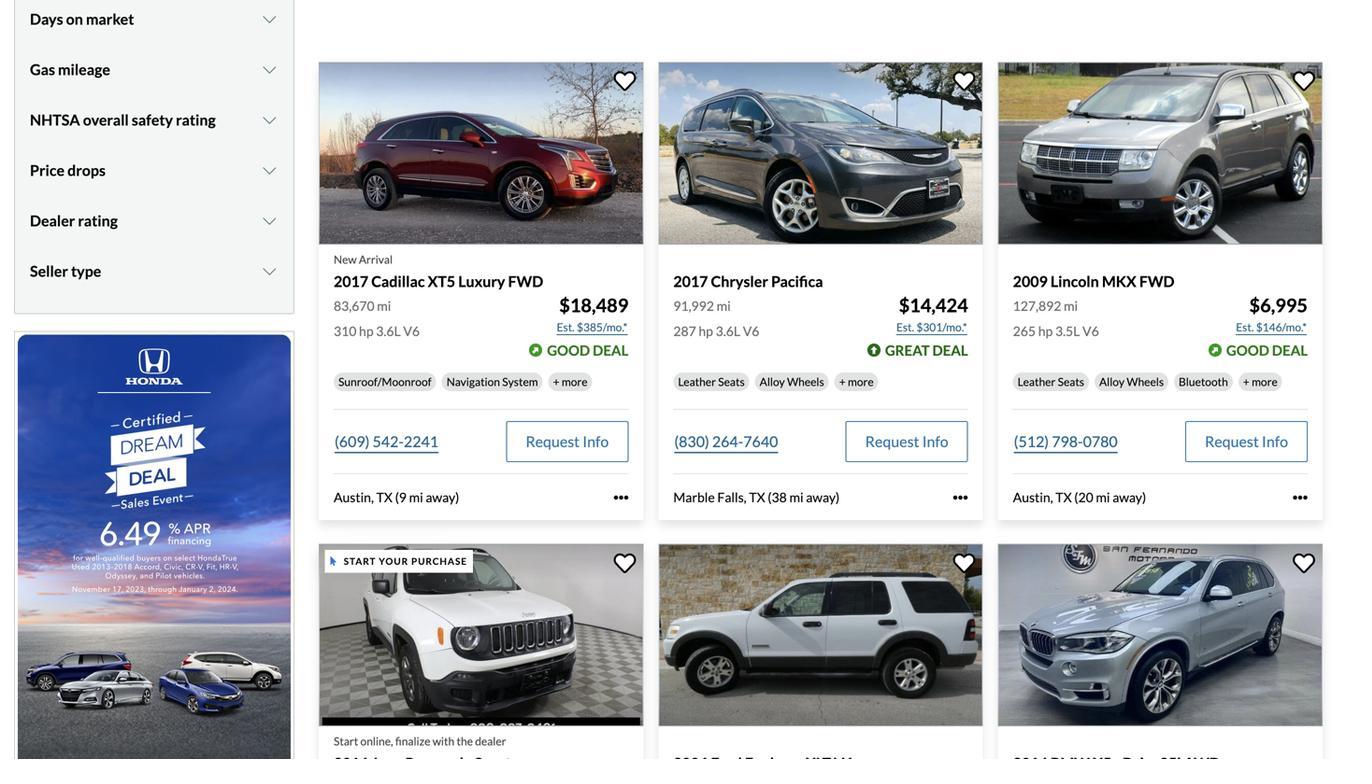 Task type: vqa. For each thing, say whether or not it's contained in the screenshot.
$14,424 "Alloy Wheels"
yes



Task type: locate. For each thing, give the bounding box(es) containing it.
2 horizontal spatial + more
[[1243, 375, 1278, 389]]

chevron down image inside nhtsa overall safety rating dropdown button
[[260, 112, 279, 127]]

fwd right luxury
[[508, 272, 543, 291]]

request info down bluetooth
[[1205, 433, 1288, 451]]

chevron down image inside dealer rating dropdown button
[[260, 213, 279, 228]]

3 hp from the left
[[1038, 323, 1053, 339]]

request down great
[[865, 433, 919, 451]]

v6 inside 127,892 mi 265 hp 3.5l v6
[[1083, 323, 1099, 339]]

(512)
[[1014, 433, 1049, 451]]

2 horizontal spatial request info button
[[1185, 422, 1308, 463]]

hp inside 91,992 mi 287 hp 3.6l v6
[[699, 323, 713, 339]]

798-
[[1052, 433, 1083, 451]]

1 fwd from the left
[[508, 272, 543, 291]]

0 horizontal spatial tx
[[376, 490, 393, 506]]

marble falls, tx (38 mi away)
[[673, 490, 840, 506]]

2 chevron down image from the top
[[260, 163, 279, 178]]

alpine white 2016 jeep renegade sport suv / crossover front-wheel drive 9-speed automatic image
[[319, 545, 643, 727]]

deal down $385/mo.*
[[593, 342, 628, 359]]

2 2017 from the left
[[673, 272, 708, 291]]

2 more from the left
[[848, 375, 874, 389]]

away) right (9
[[426, 490, 459, 506]]

1 vertical spatial start
[[334, 735, 358, 749]]

3.6l inside 91,992 mi 287 hp 3.6l v6
[[716, 323, 740, 339]]

2 horizontal spatial info
[[1262, 433, 1288, 451]]

tx left (20
[[1056, 490, 1072, 506]]

est. left $146/mo.*
[[1236, 321, 1254, 334]]

more
[[562, 375, 588, 389], [848, 375, 874, 389], [1252, 375, 1278, 389]]

3.6l inside 83,670 mi 310 hp 3.6l v6
[[376, 323, 401, 339]]

alloy wheels up 7640
[[760, 375, 824, 389]]

away)
[[426, 490, 459, 506], [806, 490, 840, 506], [1113, 490, 1146, 506]]

deal for $14,424
[[932, 342, 968, 359]]

request info button down great
[[846, 422, 968, 463]]

1 alloy from the left
[[760, 375, 785, 389]]

3 request info from the left
[[1205, 433, 1288, 451]]

2 horizontal spatial request
[[1205, 433, 1259, 451]]

leather down 287
[[678, 375, 716, 389]]

oxford white 2006 ford explorer xlt v6 suv / crossover rear-wheel drive 5-speed automatic image
[[658, 545, 983, 727]]

chevron down image inside 'seller type' dropdown button
[[260, 264, 279, 279]]

$14,424 est. $301/mo.*
[[896, 294, 968, 334]]

info for $14,424
[[922, 433, 948, 451]]

2 info from the left
[[922, 433, 948, 451]]

1 2017 from the left
[[334, 272, 368, 291]]

1 austin, from the left
[[334, 490, 374, 506]]

v6 down cadillac
[[403, 323, 420, 339]]

request info down system
[[526, 433, 609, 451]]

1 horizontal spatial seats
[[1058, 375, 1084, 389]]

hp for $18,489
[[359, 323, 374, 339]]

2 horizontal spatial hp
[[1038, 323, 1053, 339]]

hp right '265' at the right top
[[1038, 323, 1053, 339]]

est. inside '$18,489 est. $385/mo.*'
[[557, 321, 575, 334]]

est. for $14,424
[[896, 321, 914, 334]]

0 horizontal spatial hp
[[359, 323, 374, 339]]

hp right 310
[[359, 323, 374, 339]]

good deal
[[547, 342, 628, 359], [1226, 342, 1308, 359]]

alloy for $14,424
[[760, 375, 785, 389]]

est. down $18,489
[[557, 321, 575, 334]]

alloy
[[760, 375, 785, 389], [1099, 375, 1125, 389]]

1 horizontal spatial info
[[922, 433, 948, 451]]

83,670 mi 310 hp 3.6l v6
[[334, 298, 420, 339]]

est. for $6,995
[[1236, 321, 1254, 334]]

1 horizontal spatial 3.6l
[[716, 323, 740, 339]]

good
[[547, 342, 590, 359], [1226, 342, 1269, 359]]

1 wheels from the left
[[787, 375, 824, 389]]

2 + from the left
[[839, 375, 846, 389]]

0 horizontal spatial good deal
[[547, 342, 628, 359]]

1 horizontal spatial 2017
[[673, 272, 708, 291]]

3 + more from the left
[[1243, 375, 1278, 389]]

0 horizontal spatial ellipsis h image
[[614, 491, 628, 506]]

hp inside 83,670 mi 310 hp 3.6l v6
[[359, 323, 374, 339]]

mi inside 91,992 mi 287 hp 3.6l v6
[[717, 298, 731, 314]]

request info button
[[506, 422, 628, 463], [846, 422, 968, 463], [1185, 422, 1308, 463]]

1 horizontal spatial tx
[[749, 490, 765, 506]]

gas mileage
[[30, 60, 110, 78]]

0 horizontal spatial rating
[[78, 212, 118, 230]]

0 horizontal spatial est.
[[557, 321, 575, 334]]

online,
[[360, 735, 393, 749]]

2 v6 from the left
[[743, 323, 759, 339]]

seats up 264- on the right bottom of page
[[718, 375, 745, 389]]

2 horizontal spatial ellipsis h image
[[1293, 491, 1308, 506]]

v6
[[403, 323, 420, 339], [743, 323, 759, 339], [1083, 323, 1099, 339]]

0 horizontal spatial good
[[547, 342, 590, 359]]

good deal down est. $385/mo.* button
[[547, 342, 628, 359]]

2 request info button from the left
[[846, 422, 968, 463]]

away) right (38
[[806, 490, 840, 506]]

fwd right mkx
[[1139, 272, 1175, 291]]

new
[[334, 253, 357, 266]]

3 v6 from the left
[[1083, 323, 1099, 339]]

seats down the 3.5l
[[1058, 375, 1084, 389]]

request
[[526, 433, 580, 451], [865, 433, 919, 451], [1205, 433, 1259, 451]]

0 horizontal spatial request info button
[[506, 422, 628, 463]]

1 horizontal spatial alloy
[[1099, 375, 1125, 389]]

2 horizontal spatial request info
[[1205, 433, 1288, 451]]

leather for $6,995
[[1018, 375, 1056, 389]]

gray 2009 lincoln mkx fwd suv / crossover front-wheel drive automatic image
[[998, 62, 1323, 245]]

ellipsis h image
[[614, 491, 628, 506], [953, 491, 968, 506], [1293, 491, 1308, 506]]

est. inside $6,995 est. $146/mo.*
[[1236, 321, 1254, 334]]

0 horizontal spatial wheels
[[787, 375, 824, 389]]

0 vertical spatial rating
[[176, 111, 216, 129]]

request for $14,424
[[865, 433, 919, 451]]

leather down '265' at the right top
[[1018, 375, 1056, 389]]

chevron down image for nhtsa overall safety rating
[[260, 112, 279, 127]]

2 horizontal spatial deal
[[1272, 342, 1308, 359]]

1 horizontal spatial fwd
[[1139, 272, 1175, 291]]

2 good from the left
[[1226, 342, 1269, 359]]

1 vertical spatial chevron down image
[[260, 163, 279, 178]]

264-
[[712, 433, 743, 451]]

wheels for $14,424
[[787, 375, 824, 389]]

2 alloy wheels from the left
[[1099, 375, 1164, 389]]

good deal down est. $146/mo.* button
[[1226, 342, 1308, 359]]

3 deal from the left
[[1272, 342, 1308, 359]]

wheels
[[787, 375, 824, 389], [1127, 375, 1164, 389]]

pacifica
[[771, 272, 823, 291]]

1 horizontal spatial leather seats
[[1018, 375, 1084, 389]]

1 horizontal spatial away)
[[806, 490, 840, 506]]

your
[[379, 556, 409, 568]]

fwd inside the 'new arrival 2017 cadillac xt5 luxury fwd'
[[508, 272, 543, 291]]

2017 chrysler pacifica
[[673, 272, 823, 291]]

0780
[[1083, 433, 1118, 451]]

alloy up 0780
[[1099, 375, 1125, 389]]

+ for navigation system
[[553, 375, 560, 389]]

1 leather seats from the left
[[678, 375, 745, 389]]

austin, left (9
[[334, 490, 374, 506]]

1 horizontal spatial request
[[865, 433, 919, 451]]

austin, left (20
[[1013, 490, 1053, 506]]

austin, tx (9 mi away)
[[334, 490, 459, 506]]

2 alloy from the left
[[1099, 375, 1125, 389]]

seats
[[718, 375, 745, 389], [1058, 375, 1084, 389]]

1 horizontal spatial hp
[[699, 323, 713, 339]]

2 + more from the left
[[839, 375, 874, 389]]

1 horizontal spatial request info
[[865, 433, 948, 451]]

request info down great
[[865, 433, 948, 451]]

overall
[[83, 111, 129, 129]]

chevron down image inside gas mileage dropdown button
[[260, 62, 279, 77]]

2017
[[334, 272, 368, 291], [673, 272, 708, 291]]

1 3.6l from the left
[[376, 323, 401, 339]]

2 est. from the left
[[896, 321, 914, 334]]

leather seats down 287
[[678, 375, 745, 389]]

2 3.6l from the left
[[716, 323, 740, 339]]

2 leather from the left
[[1018, 375, 1056, 389]]

mi down lincoln
[[1064, 298, 1078, 314]]

1 request info from the left
[[526, 433, 609, 451]]

(609) 542-2241
[[335, 433, 438, 451]]

leather seats down the 3.5l
[[1018, 375, 1084, 389]]

1 leather from the left
[[678, 375, 716, 389]]

0 horizontal spatial 3.6l
[[376, 323, 401, 339]]

(512) 798-0780 button
[[1013, 422, 1119, 463]]

start right mouse pointer image
[[344, 556, 376, 568]]

1 hp from the left
[[359, 323, 374, 339]]

1 + more from the left
[[553, 375, 588, 389]]

est. up great
[[896, 321, 914, 334]]

1 horizontal spatial more
[[848, 375, 874, 389]]

start
[[344, 556, 376, 568], [334, 735, 358, 749]]

finalize
[[395, 735, 430, 749]]

dealer rating button
[[30, 198, 279, 244]]

0 horizontal spatial deal
[[593, 342, 628, 359]]

more for system
[[562, 375, 588, 389]]

$14,424
[[899, 294, 968, 317]]

chevron down image for drops
[[260, 163, 279, 178]]

+ more
[[553, 375, 588, 389], [839, 375, 874, 389], [1243, 375, 1278, 389]]

3 request info button from the left
[[1185, 422, 1308, 463]]

2 chevron down image from the top
[[260, 112, 279, 127]]

2017 up '91,992'
[[673, 272, 708, 291]]

1 horizontal spatial deal
[[932, 342, 968, 359]]

safety
[[132, 111, 173, 129]]

1 horizontal spatial v6
[[743, 323, 759, 339]]

1 horizontal spatial good deal
[[1226, 342, 1308, 359]]

2 wheels from the left
[[1127, 375, 1164, 389]]

1 est. from the left
[[557, 321, 575, 334]]

2 request info from the left
[[865, 433, 948, 451]]

austin, for austin, tx (9 mi away)
[[334, 490, 374, 506]]

1 chevron down image from the top
[[260, 62, 279, 77]]

(609) 542-2241 button
[[334, 422, 439, 463]]

seller type button
[[30, 248, 279, 295]]

0 horizontal spatial more
[[562, 375, 588, 389]]

2 seats from the left
[[1058, 375, 1084, 389]]

3.6l right 310
[[376, 323, 401, 339]]

0 horizontal spatial seats
[[718, 375, 745, 389]]

0 vertical spatial start
[[344, 556, 376, 568]]

0 horizontal spatial info
[[583, 433, 609, 451]]

request info
[[526, 433, 609, 451], [865, 433, 948, 451], [1205, 433, 1288, 451]]

2 horizontal spatial est.
[[1236, 321, 1254, 334]]

0 horizontal spatial leather seats
[[678, 375, 745, 389]]

away) for austin, tx (9 mi away)
[[426, 490, 459, 506]]

request for $6,995
[[1205, 433, 1259, 451]]

falls,
[[717, 490, 747, 506]]

3.6l right 287
[[716, 323, 740, 339]]

1 tx from the left
[[376, 490, 393, 506]]

1 more from the left
[[562, 375, 588, 389]]

seats for $14,424
[[718, 375, 745, 389]]

tx
[[376, 490, 393, 506], [749, 490, 765, 506], [1056, 490, 1072, 506]]

1 horizontal spatial leather
[[1018, 375, 1056, 389]]

1 v6 from the left
[[403, 323, 420, 339]]

chevron down image inside days on market dropdown button
[[260, 11, 279, 26]]

days
[[30, 10, 63, 28]]

1 horizontal spatial alloy wheels
[[1099, 375, 1164, 389]]

mi down chrysler
[[717, 298, 731, 314]]

0 horizontal spatial + more
[[553, 375, 588, 389]]

v6 for $14,424
[[743, 323, 759, 339]]

1 horizontal spatial + more
[[839, 375, 874, 389]]

1 horizontal spatial ellipsis h image
[[953, 491, 968, 506]]

deal down $146/mo.*
[[1272, 342, 1308, 359]]

3 request from the left
[[1205, 433, 1259, 451]]

0 horizontal spatial request info
[[526, 433, 609, 451]]

leather seats
[[678, 375, 745, 389], [1018, 375, 1084, 389]]

deal
[[593, 342, 628, 359], [932, 342, 968, 359], [1272, 342, 1308, 359]]

est. inside $14,424 est. $301/mo.*
[[896, 321, 914, 334]]

v6 inside 83,670 mi 310 hp 3.6l v6
[[403, 323, 420, 339]]

1 horizontal spatial request info button
[[846, 422, 968, 463]]

0 horizontal spatial alloy
[[760, 375, 785, 389]]

nhtsa overall safety rating
[[30, 111, 216, 129]]

2 away) from the left
[[806, 490, 840, 506]]

v6 down '2017 chrysler pacifica'
[[743, 323, 759, 339]]

3 est. from the left
[[1236, 321, 1254, 334]]

0 vertical spatial chevron down image
[[260, 62, 279, 77]]

0 horizontal spatial v6
[[403, 323, 420, 339]]

hp for $14,424
[[699, 323, 713, 339]]

265
[[1013, 323, 1036, 339]]

1 away) from the left
[[426, 490, 459, 506]]

rating right the safety
[[176, 111, 216, 129]]

request down bluetooth
[[1205, 433, 1259, 451]]

1 alloy wheels from the left
[[760, 375, 824, 389]]

away) right (20
[[1113, 490, 1146, 506]]

0 horizontal spatial +
[[553, 375, 560, 389]]

2 request from the left
[[865, 433, 919, 451]]

ellipsis h image for $6,995
[[1293, 491, 1308, 506]]

2 austin, from the left
[[1013, 490, 1053, 506]]

0 horizontal spatial fwd
[[508, 272, 543, 291]]

alloy wheels
[[760, 375, 824, 389], [1099, 375, 1164, 389]]

navigation
[[447, 375, 500, 389]]

1 good deal from the left
[[547, 342, 628, 359]]

0 horizontal spatial alloy wheels
[[760, 375, 824, 389]]

mi down cadillac
[[377, 298, 391, 314]]

chevron down image
[[260, 11, 279, 26], [260, 112, 279, 127], [260, 213, 279, 228], [260, 264, 279, 279]]

start left online,
[[334, 735, 358, 749]]

3.6l for $14,424
[[716, 323, 740, 339]]

2 horizontal spatial tx
[[1056, 490, 1072, 506]]

91,992 mi 287 hp 3.6l v6
[[673, 298, 759, 339]]

mi inside 127,892 mi 265 hp 3.5l v6
[[1064, 298, 1078, 314]]

chevron down image
[[260, 62, 279, 77], [260, 163, 279, 178]]

hp
[[359, 323, 374, 339], [699, 323, 713, 339], [1038, 323, 1053, 339]]

hp right 287
[[699, 323, 713, 339]]

3 chevron down image from the top
[[260, 213, 279, 228]]

v6 for $6,995
[[1083, 323, 1099, 339]]

est.
[[557, 321, 575, 334], [896, 321, 914, 334], [1236, 321, 1254, 334]]

1 good from the left
[[547, 342, 590, 359]]

tx left (9
[[376, 490, 393, 506]]

2 good deal from the left
[[1226, 342, 1308, 359]]

luxury
[[458, 272, 505, 291]]

hp inside 127,892 mi 265 hp 3.5l v6
[[1038, 323, 1053, 339]]

1 chevron down image from the top
[[260, 11, 279, 26]]

request info button down system
[[506, 422, 628, 463]]

alloy up 7640
[[760, 375, 785, 389]]

2 hp from the left
[[699, 323, 713, 339]]

3 ellipsis h image from the left
[[1293, 491, 1308, 506]]

dealer rating
[[30, 212, 118, 230]]

navigation system
[[447, 375, 538, 389]]

2 ellipsis h image from the left
[[953, 491, 968, 506]]

2 horizontal spatial +
[[1243, 375, 1250, 389]]

2 deal from the left
[[932, 342, 968, 359]]

1 + from the left
[[553, 375, 560, 389]]

0 horizontal spatial leather
[[678, 375, 716, 389]]

rating right dealer
[[78, 212, 118, 230]]

silver   nf 2014 bmw x5 xdrive35i awd suv / crossover all-wheel drive automatic image
[[998, 545, 1323, 727]]

fwd
[[508, 272, 543, 291], [1139, 272, 1175, 291]]

leather seats for $14,424
[[678, 375, 745, 389]]

v6 for $18,489
[[403, 323, 420, 339]]

red 2017 cadillac xt5 luxury fwd suv / crossover front-wheel drive 8-speed automatic image
[[319, 62, 643, 245]]

v6 right the 3.5l
[[1083, 323, 1099, 339]]

1 horizontal spatial austin,
[[1013, 490, 1053, 506]]

2017 down new
[[334, 272, 368, 291]]

alloy wheels up 0780
[[1099, 375, 1164, 389]]

tx left (38
[[749, 490, 765, 506]]

1 horizontal spatial +
[[839, 375, 846, 389]]

3 away) from the left
[[1113, 490, 1146, 506]]

0 horizontal spatial austin,
[[334, 490, 374, 506]]

request down system
[[526, 433, 580, 451]]

seller
[[30, 262, 68, 280]]

2009
[[1013, 272, 1048, 291]]

0 horizontal spatial 2017
[[334, 272, 368, 291]]

0 horizontal spatial away)
[[426, 490, 459, 506]]

leather
[[678, 375, 716, 389], [1018, 375, 1056, 389]]

v6 inside 91,992 mi 287 hp 3.6l v6
[[743, 323, 759, 339]]

2 leather seats from the left
[[1018, 375, 1084, 389]]

arrival
[[359, 253, 393, 266]]

2 horizontal spatial more
[[1252, 375, 1278, 389]]

287
[[673, 323, 696, 339]]

deal down $301/mo.*
[[932, 342, 968, 359]]

3 tx from the left
[[1056, 490, 1072, 506]]

3.6l
[[376, 323, 401, 339], [716, 323, 740, 339]]

3.5l
[[1055, 323, 1080, 339]]

1 deal from the left
[[593, 342, 628, 359]]

1 seats from the left
[[718, 375, 745, 389]]

chevron down image inside price drops dropdown button
[[260, 163, 279, 178]]

3 info from the left
[[1262, 433, 1288, 451]]

good down est. $146/mo.* button
[[1226, 342, 1269, 359]]

type
[[71, 262, 101, 280]]

7640
[[743, 433, 778, 451]]

wheels for $6,995
[[1127, 375, 1164, 389]]

$146/mo.*
[[1256, 321, 1307, 334]]

4 chevron down image from the top
[[260, 264, 279, 279]]

1 horizontal spatial wheels
[[1127, 375, 1164, 389]]

1 horizontal spatial est.
[[896, 321, 914, 334]]

good down est. $385/mo.* button
[[547, 342, 590, 359]]

request info button down bluetooth
[[1185, 422, 1308, 463]]

3.6l for $18,489
[[376, 323, 401, 339]]

2 horizontal spatial v6
[[1083, 323, 1099, 339]]

mi
[[377, 298, 391, 314], [717, 298, 731, 314], [1064, 298, 1078, 314], [409, 490, 423, 506], [789, 490, 803, 506], [1096, 490, 1110, 506]]

0 horizontal spatial request
[[526, 433, 580, 451]]

1 horizontal spatial good
[[1226, 342, 1269, 359]]

2 horizontal spatial away)
[[1113, 490, 1146, 506]]

1 ellipsis h image from the left
[[614, 491, 628, 506]]



Task type: describe. For each thing, give the bounding box(es) containing it.
good for $6,995
[[1226, 342, 1269, 359]]

start for start your purchase
[[344, 556, 376, 568]]

(20
[[1074, 490, 1093, 506]]

gray 2017 chrysler pacifica suv / crossover front-wheel drive 9-speed automatic image
[[658, 62, 983, 245]]

price drops
[[30, 161, 106, 179]]

request info for $6,995
[[1205, 433, 1288, 451]]

mi right (20
[[1096, 490, 1110, 506]]

bluetooth
[[1179, 375, 1228, 389]]

+ for alloy wheels
[[839, 375, 846, 389]]

(830) 264-7640 button
[[673, 422, 779, 463]]

mi right (38
[[789, 490, 803, 506]]

great
[[885, 342, 930, 359]]

more for wheels
[[848, 375, 874, 389]]

1 horizontal spatial rating
[[176, 111, 216, 129]]

new arrival 2017 cadillac xt5 luxury fwd
[[334, 253, 543, 291]]

info for $6,995
[[1262, 433, 1288, 451]]

start for start online, finalize with the dealer
[[334, 735, 358, 749]]

seller type
[[30, 262, 101, 280]]

nhtsa overall safety rating button
[[30, 97, 279, 143]]

great deal
[[885, 342, 968, 359]]

1 request info button from the left
[[506, 422, 628, 463]]

seats for $6,995
[[1058, 375, 1084, 389]]

away) for austin, tx (20 mi away)
[[1113, 490, 1146, 506]]

request info button for $6,995
[[1185, 422, 1308, 463]]

request info for $14,424
[[865, 433, 948, 451]]

2 fwd from the left
[[1139, 272, 1175, 291]]

days on market
[[30, 10, 134, 28]]

alloy for $6,995
[[1099, 375, 1125, 389]]

310
[[334, 323, 356, 339]]

chevron down image for mileage
[[260, 62, 279, 77]]

austin, for austin, tx (20 mi away)
[[1013, 490, 1053, 506]]

127,892 mi 265 hp 3.5l v6
[[1013, 298, 1099, 339]]

alloy wheels for $14,424
[[760, 375, 824, 389]]

tx for austin, tx (9 mi away)
[[376, 490, 393, 506]]

(830) 264-7640
[[674, 433, 778, 451]]

mileage
[[58, 60, 110, 78]]

mi inside 83,670 mi 310 hp 3.6l v6
[[377, 298, 391, 314]]

$6,995 est. $146/mo.*
[[1236, 294, 1308, 334]]

days on market button
[[30, 0, 279, 42]]

gas
[[30, 60, 55, 78]]

est. $146/mo.* button
[[1235, 318, 1308, 337]]

ellipsis h image for $14,424
[[953, 491, 968, 506]]

mi right (9
[[409, 490, 423, 506]]

tx for austin, tx (20 mi away)
[[1056, 490, 1072, 506]]

2017 inside the 'new arrival 2017 cadillac xt5 luxury fwd'
[[334, 272, 368, 291]]

91,992
[[673, 298, 714, 314]]

83,670
[[334, 298, 374, 314]]

system
[[502, 375, 538, 389]]

good for $18,489
[[547, 342, 590, 359]]

on
[[66, 10, 83, 28]]

(9
[[395, 490, 407, 506]]

with
[[433, 735, 454, 749]]

dealer
[[30, 212, 75, 230]]

chevron down image for dealer rating
[[260, 213, 279, 228]]

chrysler
[[711, 272, 768, 291]]

purchase
[[411, 556, 467, 568]]

(830)
[[674, 433, 709, 451]]

price drops button
[[30, 147, 279, 194]]

2241
[[404, 433, 438, 451]]

chevron down image for days on market
[[260, 11, 279, 26]]

good deal for $18,489
[[547, 342, 628, 359]]

est. $385/mo.* button
[[556, 318, 628, 337]]

dealer
[[475, 735, 506, 749]]

1 info from the left
[[583, 433, 609, 451]]

alloy wheels for $6,995
[[1099, 375, 1164, 389]]

price
[[30, 161, 65, 179]]

$18,489 est. $385/mo.*
[[557, 294, 628, 334]]

542-
[[373, 433, 404, 451]]

lincoln
[[1051, 272, 1099, 291]]

austin, tx (20 mi away)
[[1013, 490, 1146, 506]]

gas mileage button
[[30, 46, 279, 93]]

+ more for alloy wheels
[[839, 375, 874, 389]]

marble
[[673, 490, 715, 506]]

sunroof/moonroof
[[338, 375, 432, 389]]

advertisement region
[[14, 331, 294, 760]]

1 request from the left
[[526, 433, 580, 451]]

$301/mo.*
[[916, 321, 967, 334]]

est. $301/mo.* button
[[895, 318, 968, 337]]

hp for $6,995
[[1038, 323, 1053, 339]]

deal for $6,995
[[1272, 342, 1308, 359]]

1 vertical spatial rating
[[78, 212, 118, 230]]

drops
[[67, 161, 106, 179]]

deal for $18,489
[[593, 342, 628, 359]]

2 tx from the left
[[749, 490, 765, 506]]

(38
[[768, 490, 787, 506]]

good deal for $6,995
[[1226, 342, 1308, 359]]

$385/mo.*
[[577, 321, 628, 334]]

start online, finalize with the dealer
[[334, 735, 506, 749]]

the
[[457, 735, 473, 749]]

nhtsa
[[30, 111, 80, 129]]

127,892
[[1013, 298, 1061, 314]]

xt5
[[428, 272, 455, 291]]

cadillac
[[371, 272, 425, 291]]

chevron down image for seller type
[[260, 264, 279, 279]]

est. for $18,489
[[557, 321, 575, 334]]

request info button for $14,424
[[846, 422, 968, 463]]

mouse pointer image
[[330, 557, 336, 567]]

leather for $14,424
[[678, 375, 716, 389]]

$6,995
[[1249, 294, 1308, 317]]

start your purchase
[[344, 556, 467, 568]]

3 more from the left
[[1252, 375, 1278, 389]]

2009 lincoln mkx fwd
[[1013, 272, 1175, 291]]

(609)
[[335, 433, 370, 451]]

mkx
[[1102, 272, 1136, 291]]

+ more for navigation system
[[553, 375, 588, 389]]

3 + from the left
[[1243, 375, 1250, 389]]

$18,489
[[559, 294, 628, 317]]

leather seats for $6,995
[[1018, 375, 1084, 389]]

(512) 798-0780
[[1014, 433, 1118, 451]]

market
[[86, 10, 134, 28]]



